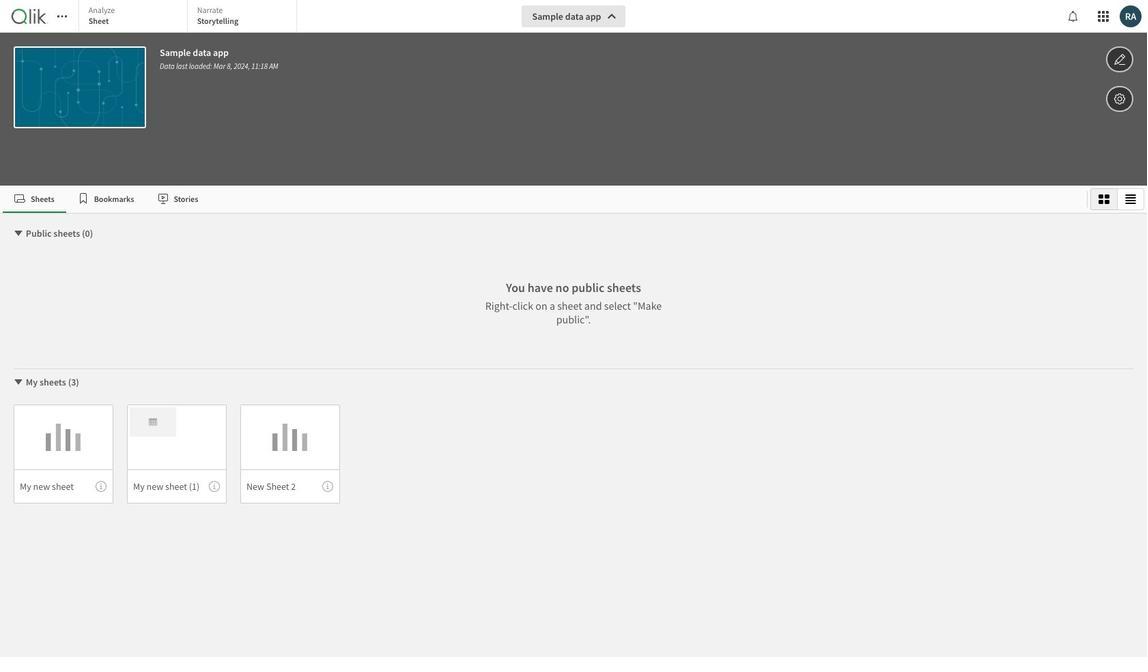 Task type: locate. For each thing, give the bounding box(es) containing it.
tooltip inside my new sheet sheet is selected. press the spacebar or enter key to open my new sheet sheet. use the right and left arrow keys to navigate. element
[[96, 481, 107, 492]]

my new sheet (1) sheet is selected. press the spacebar or enter key to open my new sheet (1) sheet. use the right and left arrow keys to navigate. element
[[127, 405, 227, 504]]

tooltip inside new sheet 2 sheet is selected. press the spacebar or enter key to open new sheet 2 sheet. use the right and left arrow keys to navigate. element
[[322, 481, 333, 492]]

0 horizontal spatial tooltip
[[96, 481, 107, 492]]

3 menu item from the left
[[240, 470, 340, 504]]

tooltip for new sheet 2 sheet is selected. press the spacebar or enter key to open new sheet 2 sheet. use the right and left arrow keys to navigate. element menu item
[[322, 481, 333, 492]]

2 tooltip from the left
[[209, 481, 220, 492]]

tooltip for my new sheet (1) sheet is selected. press the spacebar or enter key to open my new sheet (1) sheet. use the right and left arrow keys to navigate. element at the left bottom's menu item
[[209, 481, 220, 492]]

tooltip
[[96, 481, 107, 492], [209, 481, 220, 492], [322, 481, 333, 492]]

2 menu item from the left
[[127, 470, 227, 504]]

1 horizontal spatial menu item
[[127, 470, 227, 504]]

application
[[0, 0, 1147, 658]]

app options image
[[1114, 91, 1126, 107]]

grid view image
[[1099, 194, 1110, 205]]

1 horizontal spatial tooltip
[[209, 481, 220, 492]]

menu item
[[14, 470, 113, 504], [127, 470, 227, 504], [240, 470, 340, 504]]

menu item for my new sheet (1) sheet is selected. press the spacebar or enter key to open my new sheet (1) sheet. use the right and left arrow keys to navigate. element at the left bottom
[[127, 470, 227, 504]]

1 vertical spatial tab list
[[3, 186, 1082, 213]]

3 tooltip from the left
[[322, 481, 333, 492]]

tooltip inside my new sheet (1) sheet is selected. press the spacebar or enter key to open my new sheet (1) sheet. use the right and left arrow keys to navigate. element
[[209, 481, 220, 492]]

list view image
[[1125, 194, 1136, 205]]

1 menu item from the left
[[14, 470, 113, 504]]

toolbar
[[0, 0, 1147, 186]]

0 horizontal spatial menu item
[[14, 470, 113, 504]]

2 horizontal spatial menu item
[[240, 470, 340, 504]]

menu item for my new sheet sheet is selected. press the spacebar or enter key to open my new sheet sheet. use the right and left arrow keys to navigate. element
[[14, 470, 113, 504]]

tab list
[[78, 0, 300, 34], [3, 186, 1082, 213]]

2 horizontal spatial tooltip
[[322, 481, 333, 492]]

1 tooltip from the left
[[96, 481, 107, 492]]

menu item for new sheet 2 sheet is selected. press the spacebar or enter key to open new sheet 2 sheet. use the right and left arrow keys to navigate. element
[[240, 470, 340, 504]]

0 vertical spatial tab list
[[78, 0, 300, 34]]

group
[[1091, 188, 1144, 210]]



Task type: vqa. For each thing, say whether or not it's contained in the screenshot.
Tooltip inside the 'My new sheet sheet is selected. Press the Spacebar or Enter key to open My new sheet sheet. Use the right and left arrow keys to navigate.' element
yes



Task type: describe. For each thing, give the bounding box(es) containing it.
collapse image
[[13, 228, 24, 239]]

my new sheet sheet is selected. press the spacebar or enter key to open my new sheet sheet. use the right and left arrow keys to navigate. element
[[14, 405, 113, 504]]

edit image
[[1114, 51, 1126, 68]]

new sheet 2 sheet is selected. press the spacebar or enter key to open new sheet 2 sheet. use the right and left arrow keys to navigate. element
[[240, 405, 340, 504]]

collapse image
[[13, 377, 24, 388]]

tooltip for menu item corresponding to my new sheet sheet is selected. press the spacebar or enter key to open my new sheet sheet. use the right and left arrow keys to navigate. element
[[96, 481, 107, 492]]



